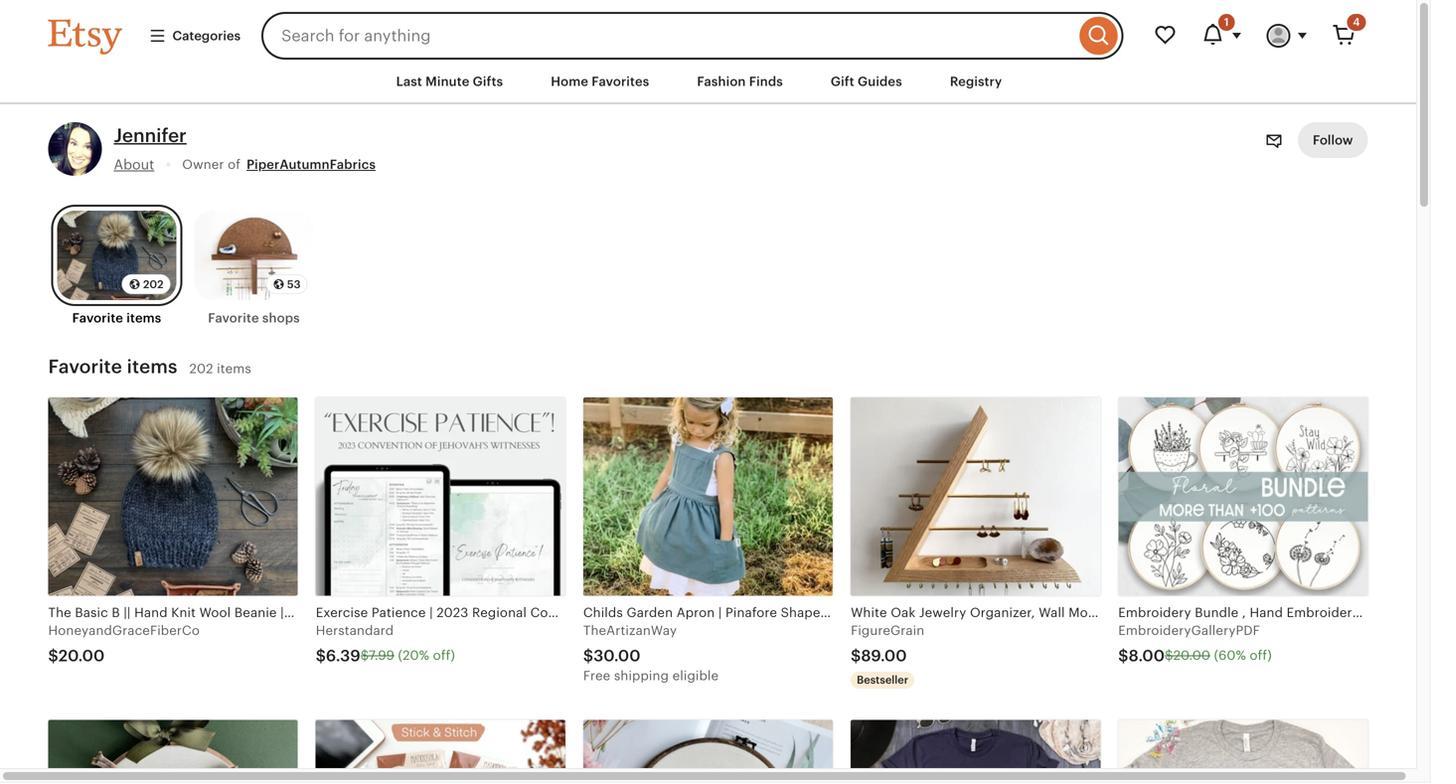 Task type: describe. For each thing, give the bounding box(es) containing it.
$ for 8.00
[[1119, 647, 1129, 665]]

hanging suculent minimal macrome plants cactus, floral embroidery, cactus embroidery, embroidery wall hangings, wall art, fiber art image
[[48, 720, 298, 784]]

jennifer button
[[114, 122, 187, 149]]

figuregrain $ 89.00 bestseller
[[851, 624, 925, 686]]

20.00 inside "embroiderygallerypdf $ 8.00 $ 20.00 (60% off)"
[[1174, 649, 1211, 663]]

89.00
[[861, 647, 907, 665]]

i quilt past my bedtime tee - seamstress shirt, quilting shirt, quilter gift, quilting t-shirt, sewing gift image
[[851, 720, 1101, 784]]

off) for 8.00
[[1250, 649, 1273, 663]]

about
[[114, 156, 154, 172]]

embroiderygallerypdf
[[1119, 624, 1261, 638]]

(20%
[[398, 649, 430, 663]]

off) for 6.39
[[433, 649, 455, 663]]

53
[[287, 278, 301, 291]]

childs garden apron | pinafore shape, ages 4-6, traditional apron, pockets, blue or copper, linen cotton fabric, childs photo shoot apron image
[[584, 398, 833, 596]]

owner
[[182, 157, 224, 172]]

fashion finds link
[[682, 64, 798, 100]]

herstandard
[[316, 624, 394, 638]]

last minute gifts link
[[381, 64, 518, 100]]

piperautumnfabrics
[[247, 157, 376, 172]]

4 link
[[1321, 12, 1369, 60]]

categories button
[[134, 18, 256, 54]]

finds
[[749, 74, 783, 89]]

of
[[228, 157, 241, 172]]

home favorites
[[551, 74, 650, 89]]

the basic b || hand knit wool beanie || charcoal grey gray black hat knit cap faux fur pom hair earwarmer accessory fashion chunky bulky image
[[48, 398, 298, 596]]

favorite for 53
[[208, 311, 259, 326]]

gift guides link
[[816, 64, 918, 100]]

free
[[584, 668, 611, 683]]

20.00 inside honeyandgracefiberco $ 20.00
[[58, 647, 105, 665]]

0 vertical spatial favorite items
[[72, 311, 161, 326]]

favorites
[[592, 74, 650, 89]]

jennifer
[[114, 125, 187, 146]]

owner of piperautumnfabrics
[[182, 157, 376, 172]]

(60%
[[1215, 649, 1247, 663]]

last minute gifts
[[396, 74, 503, 89]]

6.39
[[326, 647, 361, 665]]

home
[[551, 74, 589, 89]]

stick and stitch embroidery, stick and stitch patterns, water soluble embroidery designs, wash away embroidery patterns image
[[316, 720, 566, 784]]

$ for 30.00
[[584, 647, 594, 665]]

7.99
[[369, 649, 395, 663]]

about button
[[114, 155, 154, 174]]



Task type: vqa. For each thing, say whether or not it's contained in the screenshot.
Favorite
yes



Task type: locate. For each thing, give the bounding box(es) containing it.
1 horizontal spatial 20.00
[[1174, 649, 1211, 663]]

off) right (60%
[[1250, 649, 1273, 663]]

$
[[48, 647, 58, 665], [316, 647, 326, 665], [584, 647, 594, 665], [851, 647, 861, 665], [1119, 647, 1129, 665], [361, 649, 369, 663], [1165, 649, 1174, 663]]

items
[[127, 311, 161, 326], [127, 356, 178, 377], [217, 361, 251, 376]]

gift
[[831, 74, 855, 89]]

none search field inside categories banner
[[262, 12, 1124, 60]]

20.00 down embroiderygallerypdf
[[1174, 649, 1211, 663]]

$ for 6.39
[[316, 647, 326, 665]]

0 horizontal spatial 202
[[143, 278, 164, 291]]

$ inside figuregrain $ 89.00 bestseller
[[851, 647, 861, 665]]

favorite items
[[72, 311, 161, 326], [48, 356, 178, 377]]

fashion finds
[[697, 74, 783, 89]]

1 horizontal spatial off)
[[1250, 649, 1273, 663]]

shops
[[262, 311, 300, 326]]

bestseller
[[857, 674, 909, 686]]

4
[[1354, 16, 1361, 28]]

202 for 202 items
[[189, 361, 213, 376]]

$ inside honeyandgracefiberco $ 20.00
[[48, 647, 58, 665]]

20.00 down honeyandgracefiberco
[[58, 647, 105, 665]]

1 button
[[1190, 12, 1255, 60]]

quilter quilting t-shirt - list tee - gift for quilter - crafting sewing tee - quiltcon shirt - gray and black image
[[1119, 720, 1369, 784]]

off) inside "embroiderygallerypdf $ 8.00 $ 20.00 (60% off)"
[[1250, 649, 1273, 663]]

1 vertical spatial 202
[[189, 361, 213, 376]]

off)
[[433, 649, 455, 663], [1250, 649, 1273, 663]]

categories banner
[[12, 0, 1404, 60]]

None search field
[[262, 12, 1124, 60]]

off) inside herstandard $ 6.39 $ 7.99 (20% off)
[[433, 649, 455, 663]]

follow
[[1313, 133, 1354, 148]]

white oak jewelry organizer, wall mount floating jewelry holder, hardwood, necklace organizer, earring holder, ring holder, gift for her image
[[851, 398, 1101, 596]]

$ inside theartizanway $ 30.00 free shipping eligible
[[584, 647, 594, 665]]

registry link
[[935, 64, 1018, 100]]

Search for anything text field
[[262, 12, 1075, 60]]

embroidery bundle , hand embroidery patterns, floral collection, pdf embroidery pattern, beginner pattern, floral designs, digital pdf image
[[1119, 398, 1369, 596]]

favorite shops
[[208, 311, 300, 326]]

shipping
[[614, 668, 669, 683]]

0 vertical spatial 202
[[143, 278, 164, 291]]

theartizanway $ 30.00 free shipping eligible
[[584, 624, 719, 683]]

30.00
[[594, 647, 641, 665]]

favorite for 202
[[72, 311, 123, 326]]

eligible
[[673, 668, 719, 683]]

0 horizontal spatial 20.00
[[58, 647, 105, 665]]

$ for 89.00
[[851, 647, 861, 665]]

fashion
[[697, 74, 746, 89]]

follow link
[[1299, 122, 1369, 158]]

exercise patience | 2023 regional convention | jw digital notebook | jw convention notebook | minimalist jw notes image
[[316, 398, 566, 596]]

figuregrain
[[851, 624, 925, 638]]

theartizanway
[[584, 624, 677, 638]]

favorite
[[72, 311, 123, 326], [208, 311, 259, 326], [48, 356, 122, 377]]

embroiderygallerypdf $ 8.00 $ 20.00 (60% off)
[[1119, 624, 1273, 665]]

last
[[396, 74, 422, 89]]

honeyandgracefiberco
[[48, 624, 200, 638]]

1
[[1225, 16, 1229, 28]]

guides
[[858, 74, 903, 89]]

home favorites link
[[536, 64, 665, 100]]

202
[[143, 278, 164, 291], [189, 361, 213, 376]]

1 vertical spatial favorite items
[[48, 356, 178, 377]]

gifts
[[473, 74, 503, 89]]

202 for 202
[[143, 278, 164, 291]]

8.00
[[1129, 647, 1165, 665]]

202 items
[[189, 361, 251, 376]]

registry
[[950, 74, 1003, 89]]

1 horizontal spatial 202
[[189, 361, 213, 376]]

piperautumnfabrics link
[[247, 156, 376, 174]]

off) right (20%
[[433, 649, 455, 663]]

2 off) from the left
[[1250, 649, 1273, 663]]

1 off) from the left
[[433, 649, 455, 663]]

$ for 20.00
[[48, 647, 58, 665]]

categories
[[173, 28, 241, 43]]

herstandard $ 6.39 $ 7.99 (20% off)
[[316, 624, 455, 665]]

menu bar
[[12, 60, 1404, 105]]

honeyandgracefiberco $ 20.00
[[48, 624, 200, 665]]

20.00
[[58, 647, 105, 665], [1174, 649, 1211, 663]]

0 horizontal spatial off)
[[433, 649, 455, 663]]

minute
[[426, 74, 470, 89]]

menu bar containing last minute gifts
[[12, 60, 1404, 105]]

mountains and sun embroidery hoop art, finished embroidery, wall art decor image
[[584, 720, 833, 784]]

gift guides
[[831, 74, 903, 89]]



